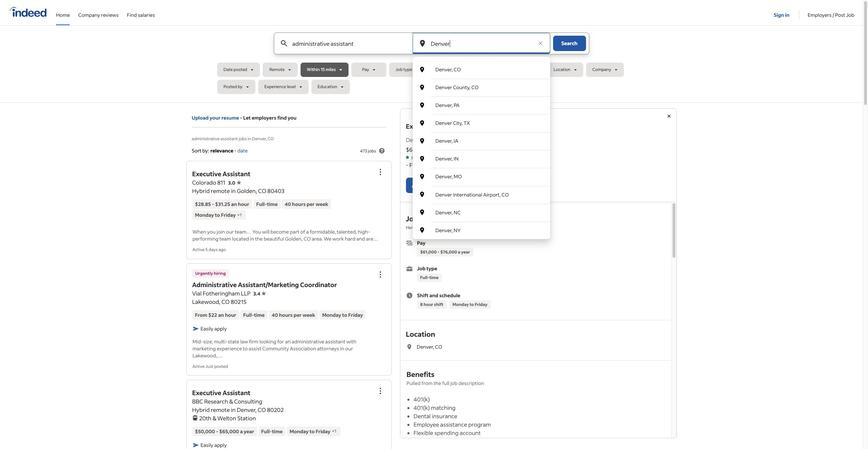 Task type: describe. For each thing, give the bounding box(es) containing it.
close job details image
[[665, 112, 673, 121]]

search: Job title, keywords, or company text field
[[291, 33, 401, 54]]

3.4 out of five stars rating image
[[253, 291, 266, 297]]

clear location input image
[[537, 40, 544, 47]]

job actions for executive assistant is collapsed image
[[376, 387, 385, 396]]

3.0 out of five stars rating image
[[228, 180, 241, 187]]

help icon image
[[378, 147, 386, 155]]



Task type: locate. For each thing, give the bounding box(es) containing it.
Edit location text field
[[430, 33, 533, 54]]

save this job image
[[455, 182, 464, 190]]

job actions for administrative assistant/marketing coordinator is collapsed image
[[376, 271, 385, 279]]

search suggestions list box
[[413, 61, 550, 240]]

job actions for executive assistant is collapsed image
[[376, 168, 385, 177]]

transit information image
[[192, 415, 198, 421]]

not interested image
[[477, 182, 485, 190]]

None search field
[[217, 33, 646, 240]]



Task type: vqa. For each thing, say whether or not it's contained in the screenshot.
Job actions for Associate Portfolio Manager - Wealth Management is collapsed Icon on the left of the page
no



